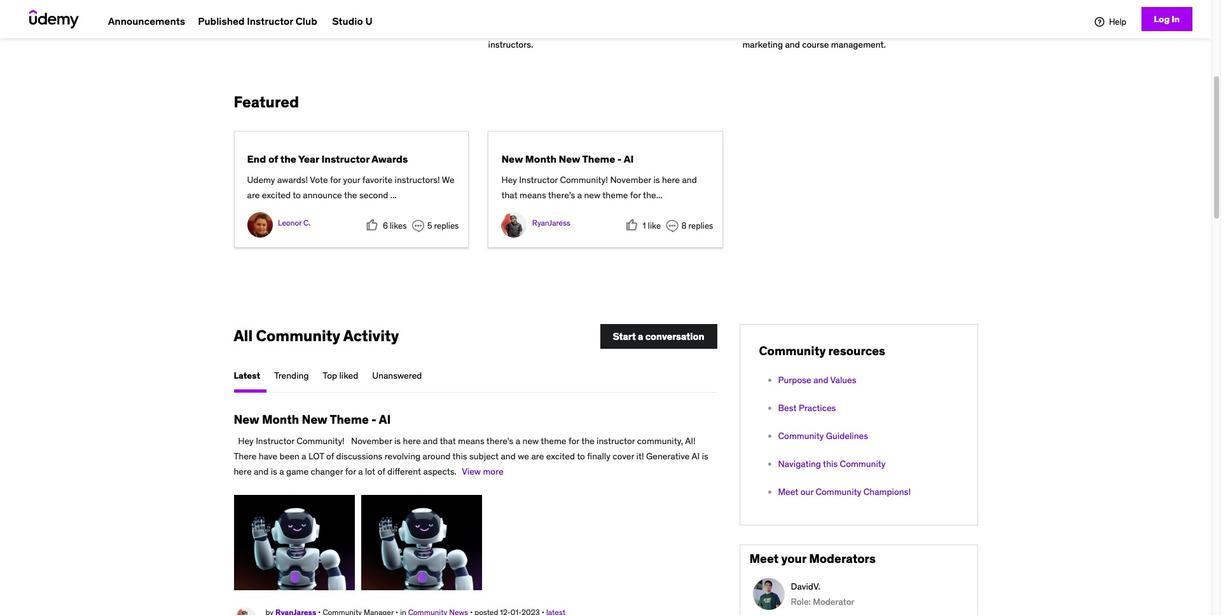 Task type: describe. For each thing, give the bounding box(es) containing it.
announce
[[303, 189, 342, 201]]

community up purpose
[[759, 343, 826, 358]]

such
[[929, 23, 948, 35]]

to inside read the latest news and announcements from udemy, and learn how to use the instructor community.
[[291, 23, 299, 35]]

use
[[302, 23, 316, 35]]

read the latest news and announcements from udemy, and learn how to use the instructor community.
[[234, 8, 453, 35]]

instructors.
[[488, 39, 533, 50]]

one
[[533, 23, 548, 35]]

finally
[[587, 451, 611, 462]]

log
[[1154, 13, 1170, 25]]

aspects.
[[423, 466, 457, 477]]

c.
[[303, 218, 311, 227]]

8
[[682, 220, 687, 231]]

1 like
[[643, 220, 661, 231]]

changer
[[311, 466, 343, 477]]

means for the
[[458, 435, 485, 447]]

community up navigating
[[778, 430, 824, 442]]

november for hey instructor community!   november is here and that means there's a new theme for the...
[[610, 174, 651, 185]]

theme for the
[[541, 435, 566, 447]]

ryanjaress link
[[532, 215, 571, 231]]

start
[[613, 330, 636, 343]]

community,
[[637, 435, 683, 447]]

community resources heading
[[759, 343, 885, 358]]

purpose and values link
[[778, 374, 857, 386]]

been
[[280, 451, 300, 462]]

udemy,
[[423, 8, 453, 20]]

davidv.
[[791, 582, 820, 593]]

udemy inside studio u is a space for aspiring udemy instructors to encourage one another and learn from published instructors.
[[613, 8, 641, 20]]

as
[[950, 23, 960, 35]]

2 vertical spatial of
[[378, 466, 385, 477]]

is up the revolving
[[394, 435, 401, 447]]

latest
[[272, 8, 294, 20]]

ai for hey instructor community!   november is here and that means there's a new theme for the...
[[624, 152, 634, 165]]

all
[[234, 326, 253, 346]]

help
[[1109, 16, 1127, 27]]

year
[[298, 152, 319, 165]]

0 horizontal spatial here
[[234, 466, 252, 477]]

meet for meet your moderators
[[750, 551, 779, 566]]

have
[[259, 451, 277, 462]]

and down the 'have'
[[254, 466, 269, 477]]

champions!
[[864, 486, 911, 498]]

all community activity
[[234, 326, 399, 346]]

and inside studio u is a space for aspiring udemy instructors to encourage one another and learn from published instructors.
[[582, 23, 597, 35]]

instructors inside the published instructor club is an exclusive space for published udemy instructors to discuss topics, such as marketing and course management.
[[814, 23, 857, 35]]

meet for meet our community champions!
[[778, 486, 799, 498]]

around
[[423, 451, 451, 462]]

generative
[[646, 451, 690, 462]]

the right read
[[256, 8, 269, 20]]

community.
[[374, 23, 421, 35]]

new month new theme - ai link for hey instructor community!   november is here and that means there's a new theme for the instructor community, ai! there have been a lot of discussions revolving around this subject and we are excited to finally cover it! generative ai is here and is a game changer for a lot of different aspects.
[[234, 412, 391, 427]]

and left values
[[814, 374, 829, 386]]

it!
[[636, 451, 644, 462]]

1
[[643, 220, 646, 231]]

november for hey instructor community!   november is here and that means there's a new theme for the instructor community, ai! there have been a lot of discussions revolving around this subject and we are excited to finally cover it! generative ai is here and is a game changer for a lot of different aspects.
[[351, 435, 392, 447]]

cover
[[613, 451, 634, 462]]

the...
[[643, 189, 663, 201]]

end
[[247, 152, 266, 165]]

announcements
[[108, 14, 185, 27]]

best practices link
[[778, 402, 836, 414]]

exclusive
[[866, 8, 902, 20]]

trending link
[[268, 362, 315, 391]]

published instructor club is an exclusive space for published udemy instructors to discuss topics, such as marketing and course management.
[[743, 8, 960, 50]]

leonor
[[278, 218, 302, 227]]

topics,
[[901, 23, 927, 35]]

month for hey instructor community!   november is here and that means there's a new theme for the instructor community, ai! there have been a lot of discussions revolving around this subject and we are excited to finally cover it! generative ai is here and is a game changer for a lot of different aspects.
[[262, 412, 299, 427]]

conversation
[[645, 330, 704, 343]]

there
[[234, 451, 257, 462]]

studio for studio u is a space for aspiring udemy instructors to encourage one another and learn from published instructors.
[[488, 8, 514, 20]]

purpose
[[778, 374, 812, 386]]

to inside hey instructor community!   november is here and that means there's a new theme for the instructor community, ai! there have been a lot of discussions revolving around this subject and we are excited to finally cover it! generative ai is here and is a game changer for a lot of different aspects.
[[577, 451, 585, 462]]

instructors inside studio u is a space for aspiring udemy instructors to encourage one another and learn from published instructors.
[[643, 8, 686, 20]]

more
[[483, 466, 504, 477]]

the left year
[[280, 152, 296, 165]]

published inside the published instructor club is an exclusive space for published udemy instructors to discuss topics, such as marketing and course management.
[[743, 23, 782, 35]]

and up around
[[423, 435, 438, 447]]

a inside studio u is a space for aspiring udemy instructors to encourage one another and learn from published instructors.
[[533, 8, 538, 20]]

published for published instructor club is an exclusive space for published udemy instructors to discuss topics, such as marketing and course management.
[[743, 8, 782, 20]]

space inside studio u is a space for aspiring udemy instructors to encourage one another and learn from published instructors.
[[540, 8, 564, 20]]

trending
[[274, 370, 309, 381]]

announcements link
[[102, 3, 192, 38]]

- for hey instructor community!   november is here and that means there's a new theme for the instructor community, ai! there have been a lot of discussions revolving around this subject and we are excited to finally cover it! generative ai is here and is a game changer for a lot of different aspects.
[[372, 412, 377, 427]]

unanswered
[[372, 370, 422, 381]]

discussions
[[336, 451, 383, 462]]

discuss
[[869, 23, 899, 35]]

awards!
[[277, 174, 308, 185]]

a inside hey instructor community!   november is here and that means there's a new theme for the...
[[577, 189, 582, 201]]

to inside studio u is a space for aspiring udemy instructors to encourage one another and learn from published instructors.
[[688, 8, 696, 20]]

u for studio u is a space for aspiring udemy instructors to encourage one another and learn from published instructors.
[[516, 8, 523, 20]]

to inside udemy awards! vote for your favorite instructors!   we are excited to announce the second ...
[[293, 189, 301, 201]]

moderators
[[809, 551, 876, 566]]

leonor c.
[[278, 218, 311, 227]]

is right generative
[[702, 451, 709, 462]]

featured
[[234, 92, 299, 112]]

game
[[286, 466, 309, 477]]

resources
[[829, 343, 885, 358]]

hey for hey instructor community!   november is here and that means there's a new theme for the instructor community, ai! there have been a lot of discussions revolving around this subject and we are excited to finally cover it! generative ai is here and is a game changer for a lot of different aspects.
[[238, 435, 254, 447]]

the right use
[[318, 23, 331, 35]]

are inside udemy awards! vote for your favorite instructors!   we are excited to announce the second ...
[[247, 189, 260, 201]]

here for the
[[403, 435, 421, 447]]

activity
[[343, 326, 399, 346]]

published inside studio u is a space for aspiring udemy instructors to encourage one another and learn from published instructors.
[[642, 23, 681, 35]]

end of the year instructor awards link
[[247, 152, 408, 165]]

new month new theme - ai for hey instructor community!   november is here and that means there's a new theme for the...
[[502, 152, 634, 165]]

guidelines
[[826, 430, 868, 442]]

month for hey instructor community!   november is here and that means there's a new theme for the...
[[525, 152, 557, 165]]

to inside the published instructor club is an exclusive space for published udemy instructors to discuss topics, such as marketing and course management.
[[859, 23, 867, 35]]

user avatar image for new
[[502, 212, 527, 238]]

hey instructor community!   november is here and that means there's a new theme for the instructor community, ai! there have been a lot of discussions revolving around this subject and we are excited to finally cover it! generative ai is here and is a game changer for a lot of different aspects.
[[234, 435, 709, 477]]

we
[[518, 451, 529, 462]]

community resources
[[759, 343, 885, 358]]

in
[[1172, 13, 1180, 25]]

8 replies
[[682, 220, 713, 231]]

course
[[802, 39, 829, 50]]

here for the...
[[662, 174, 680, 185]]

read
[[234, 8, 254, 20]]

user avatar image for end
[[247, 212, 273, 238]]

udemy inside the published instructor club is an exclusive space for published udemy instructors to discuss topics, such as marketing and course management.
[[784, 23, 812, 35]]

udemy inside udemy awards! vote for your favorite instructors!   we are excited to announce the second ...
[[247, 174, 275, 185]]

meet our community champions! link
[[778, 486, 911, 498]]

instructor inside read the latest news and announcements from udemy, and learn how to use the instructor community.
[[333, 23, 372, 35]]

unanswered link
[[366, 362, 428, 391]]

6 likes
[[383, 220, 407, 231]]

new month new theme - ai for hey instructor community!   november is here and that means there's a new theme for the instructor community, ai! there have been a lot of discussions revolving around this subject and we are excited to finally cover it! generative ai is here and is a game changer for a lot of different aspects.
[[234, 412, 391, 427]]



Task type: locate. For each thing, give the bounding box(es) containing it.
1 horizontal spatial that
[[502, 189, 518, 201]]

1 horizontal spatial new month new theme - ai link
[[502, 152, 634, 165]]

1 horizontal spatial community!
[[560, 174, 608, 185]]

2 user avatar image from the left
[[502, 212, 527, 238]]

for inside studio u is a space for aspiring udemy instructors to encourage one another and learn from published instructors.
[[566, 8, 577, 20]]

is inside hey instructor community!   november is here and that means there's a new theme for the...
[[654, 174, 660, 185]]

community! inside hey instructor community!   november is here and that means there's a new theme for the instructor community, ai! there have been a lot of discussions revolving around this subject and we are excited to finally cover it! generative ai is here and is a game changer for a lot of different aspects.
[[297, 435, 345, 447]]

1 vertical spatial -
[[372, 412, 377, 427]]

0 vertical spatial are
[[247, 189, 260, 201]]

2 horizontal spatial ai
[[692, 451, 700, 462]]

meet left our
[[778, 486, 799, 498]]

1 vertical spatial from
[[622, 23, 640, 35]]

view
[[462, 466, 481, 477]]

0 horizontal spatial new month new theme - ai
[[234, 412, 391, 427]]

space inside the published instructor club is an exclusive space for published udemy instructors to discuss topics, such as marketing and course management.
[[904, 8, 928, 20]]

1 vertical spatial means
[[458, 435, 485, 447]]

0 horizontal spatial published
[[198, 14, 245, 27]]

1 vertical spatial there's
[[487, 435, 514, 447]]

2 published from the left
[[743, 23, 782, 35]]

excited down awards!
[[262, 189, 291, 201]]

0 horizontal spatial space
[[540, 8, 564, 20]]

0 vertical spatial theme
[[582, 152, 615, 165]]

0 horizontal spatial means
[[458, 435, 485, 447]]

the inside hey instructor community!   november is here and that means there's a new theme for the instructor community, ai! there have been a lot of discussions revolving around this subject and we are excited to finally cover it! generative ai is here and is a game changer for a lot of different aspects.
[[581, 435, 595, 447]]

club for published instructor club is an exclusive space for published udemy instructors to discuss topics, such as marketing and course management.
[[825, 8, 843, 20]]

revolving
[[385, 451, 421, 462]]

values
[[830, 374, 857, 386]]

user avatar image left ryanjaress link
[[502, 212, 527, 238]]

this inside hey instructor community!   november is here and that means there's a new theme for the instructor community, ai! there have been a lot of discussions revolving around this subject and we are excited to finally cover it! generative ai is here and is a game changer for a lot of different aspects.
[[453, 451, 467, 462]]

new month new theme - ai link up hey instructor community!   november is here and that means there's a new theme for the...
[[502, 152, 634, 165]]

0 vertical spatial ai
[[624, 152, 634, 165]]

2 replies from the left
[[689, 220, 713, 231]]

0 vertical spatial from
[[402, 8, 421, 20]]

0 horizontal spatial from
[[402, 8, 421, 20]]

0 horizontal spatial published
[[642, 23, 681, 35]]

1 horizontal spatial space
[[904, 8, 928, 20]]

learn left how
[[251, 23, 271, 35]]

1 horizontal spatial excited
[[546, 451, 575, 462]]

means inside hey instructor community!   november is here and that means there's a new theme for the instructor community, ai! there have been a lot of discussions revolving around this subject and we are excited to finally cover it! generative ai is here and is a game changer for a lot of different aspects.
[[458, 435, 485, 447]]

1 vertical spatial are
[[531, 451, 544, 462]]

new for the
[[523, 435, 539, 447]]

published for published instructor club
[[198, 14, 245, 27]]

from
[[402, 8, 421, 20], [622, 23, 640, 35]]

2 vertical spatial here
[[234, 466, 252, 477]]

favorite
[[362, 174, 393, 185]]

1 horizontal spatial ryanjaress_0 1701448209744.gif image
[[361, 495, 482, 591]]

theme left the...
[[603, 189, 628, 201]]

excited inside hey instructor community!   november is here and that means there's a new theme for the instructor community, ai! there have been a lot of discussions revolving around this subject and we are excited to finally cover it! generative ai is here and is a game changer for a lot of different aspects.
[[546, 451, 575, 462]]

2 space from the left
[[904, 8, 928, 20]]

0 vertical spatial hey
[[502, 174, 517, 185]]

0 horizontal spatial of
[[268, 152, 278, 165]]

aspiring
[[579, 8, 611, 20]]

0 vertical spatial udemy
[[613, 8, 641, 20]]

1 horizontal spatial ai
[[624, 152, 634, 165]]

lot
[[365, 466, 375, 477]]

studio for studio u
[[332, 14, 363, 27]]

there's inside hey instructor community!   november is here and that means there's a new theme for the instructor community, ai! there have been a lot of discussions revolving around this subject and we are excited to finally cover it! generative ai is here and is a game changer for a lot of different aspects.
[[487, 435, 514, 447]]

top liked
[[323, 370, 358, 381]]

means for the...
[[520, 189, 546, 201]]

is left an
[[846, 8, 852, 20]]

1 horizontal spatial here
[[403, 435, 421, 447]]

and inside the published instructor club is an exclusive space for published udemy instructors to discuss topics, such as marketing and course management.
[[785, 39, 800, 50]]

instructor for published instructor club is an exclusive space for published udemy instructors to discuss topics, such as marketing and course management.
[[784, 8, 823, 20]]

replies right the 8
[[689, 220, 713, 231]]

of right end
[[268, 152, 278, 165]]

here down there
[[234, 466, 252, 477]]

learn inside studio u is a space for aspiring udemy instructors to encourage one another and learn from published instructors.
[[599, 23, 619, 35]]

0 horizontal spatial that
[[440, 435, 456, 447]]

user avatar image
[[247, 212, 273, 238], [502, 212, 527, 238]]

theme up hey instructor community!   november is here and that means there's a new theme for the...
[[582, 152, 615, 165]]

learn
[[251, 23, 271, 35], [599, 23, 619, 35]]

club right latest
[[296, 14, 317, 27]]

community! for hey instructor community!   november is here and that means there's a new theme for the...
[[560, 174, 608, 185]]

studio inside studio u is a space for aspiring udemy instructors to encourage one another and learn from published instructors.
[[488, 8, 514, 20]]

top liked link
[[316, 362, 365, 391]]

instructors!
[[395, 174, 440, 185]]

of
[[268, 152, 278, 165], [326, 451, 334, 462], [378, 466, 385, 477]]

and left we at bottom left
[[501, 451, 516, 462]]

meet
[[778, 486, 799, 498], [750, 551, 779, 566]]

1 published from the left
[[642, 23, 681, 35]]

1 horizontal spatial means
[[520, 189, 546, 201]]

0 horizontal spatial instructors
[[643, 8, 686, 20]]

that inside hey instructor community!   november is here and that means there's a new theme for the...
[[502, 189, 518, 201]]

are right we at bottom left
[[531, 451, 544, 462]]

new up we at bottom left
[[523, 435, 539, 447]]

0 horizontal spatial -
[[372, 412, 377, 427]]

ai up the revolving
[[379, 412, 391, 427]]

hey up there
[[238, 435, 254, 447]]

hey inside hey instructor community!   november is here and that means there's a new theme for the...
[[502, 174, 517, 185]]

hey inside hey instructor community!   november is here and that means there's a new theme for the instructor community, ai! there have been a lot of discussions revolving around this subject and we are excited to finally cover it! generative ai is here and is a game changer for a lot of different aspects.
[[238, 435, 254, 447]]

0 vertical spatial that
[[502, 189, 518, 201]]

1 horizontal spatial theme
[[603, 189, 628, 201]]

0 horizontal spatial club
[[296, 14, 317, 27]]

role:
[[791, 597, 811, 608]]

is up the...
[[654, 174, 660, 185]]

is up the encourage
[[525, 8, 531, 20]]

the left second
[[344, 189, 357, 201]]

meet our community champions!
[[778, 486, 911, 498]]

theme for the...
[[603, 189, 628, 201]]

for up another
[[566, 8, 577, 20]]

0 horizontal spatial your
[[343, 174, 360, 185]]

this
[[453, 451, 467, 462], [823, 458, 838, 470]]

there's up ryanjaress
[[548, 189, 575, 201]]

1 ryanjaress_0 1701448209744.gif image from the left
[[234, 495, 355, 591]]

2 horizontal spatial of
[[378, 466, 385, 477]]

ai inside hey instructor community!   november is here and that means there's a new theme for the instructor community, ai! there have been a lot of discussions revolving around this subject and we are excited to finally cover it! generative ai is here and is a game changer for a lot of different aspects.
[[692, 451, 700, 462]]

udemy awards! vote for your favorite instructors!   we are excited to announce the second ...
[[247, 174, 455, 201]]

new month new theme - ai link up lot
[[234, 412, 391, 427]]

club inside the published instructor club is an exclusive space for published udemy instructors to discuss topics, such as marketing and course management.
[[825, 8, 843, 20]]

practices
[[799, 402, 836, 414]]

and right news
[[319, 8, 334, 20]]

of right the lot
[[378, 466, 385, 477]]

that inside hey instructor community!   november is here and that means there's a new theme for the instructor community, ai! there have been a lot of discussions revolving around this subject and we are excited to finally cover it! generative ai is here and is a game changer for a lot of different aspects.
[[440, 435, 456, 447]]

published
[[743, 8, 782, 20], [198, 14, 245, 27]]

studio up the encourage
[[488, 8, 514, 20]]

there's inside hey instructor community!   november is here and that means there's a new theme for the...
[[548, 189, 575, 201]]

marketing
[[743, 39, 783, 50]]

instructor
[[597, 435, 635, 447]]

club
[[825, 8, 843, 20], [296, 14, 317, 27]]

1 horizontal spatial new
[[584, 189, 601, 201]]

and left the course
[[785, 39, 800, 50]]

the up finally
[[581, 435, 595, 447]]

community up trending on the left bottom
[[256, 326, 340, 346]]

1 horizontal spatial learn
[[599, 23, 619, 35]]

1 horizontal spatial instructors
[[814, 23, 857, 35]]

community! up lot
[[297, 435, 345, 447]]

your inside udemy awards! vote for your favorite instructors!   we are excited to announce the second ...
[[343, 174, 360, 185]]

learn inside read the latest news and announcements from udemy, and learn how to use the instructor community.
[[251, 23, 271, 35]]

management.
[[831, 39, 886, 50]]

club inside published instructor club link
[[296, 14, 317, 27]]

instructor inside hey instructor community!   november is here and that means there's a new theme for the instructor community, ai! there have been a lot of discussions revolving around this subject and we are excited to finally cover it! generative ai is here and is a game changer for a lot of different aspects.
[[256, 435, 294, 447]]

latest link
[[234, 362, 267, 393]]

0 vertical spatial new month new theme - ai
[[502, 152, 634, 165]]

1 horizontal spatial udemy
[[613, 8, 641, 20]]

0 vertical spatial instructors
[[643, 8, 686, 20]]

view more
[[462, 466, 504, 477]]

- for hey instructor community!   november is here and that means there's a new theme for the...
[[618, 152, 622, 165]]

here inside hey instructor community!   november is here and that means there's a new theme for the...
[[662, 174, 680, 185]]

0 horizontal spatial there's
[[487, 435, 514, 447]]

1 horizontal spatial hey
[[502, 174, 517, 185]]

to
[[688, 8, 696, 20], [291, 23, 299, 35], [859, 23, 867, 35], [293, 189, 301, 201], [577, 451, 585, 462]]

is inside the published instructor club is an exclusive space for published udemy instructors to discuss topics, such as marketing and course management.
[[846, 8, 852, 20]]

0 horizontal spatial new month new theme - ai link
[[234, 412, 391, 427]]

0 horizontal spatial month
[[262, 412, 299, 427]]

club left an
[[825, 8, 843, 20]]

and
[[319, 8, 334, 20], [234, 23, 249, 35], [582, 23, 597, 35], [785, 39, 800, 50], [682, 174, 697, 185], [814, 374, 829, 386], [423, 435, 438, 447], [501, 451, 516, 462], [254, 466, 269, 477]]

2 learn from the left
[[599, 23, 619, 35]]

space
[[540, 8, 564, 20], [904, 8, 928, 20]]

0 vertical spatial of
[[268, 152, 278, 165]]

published up the marketing
[[743, 8, 782, 20]]

community! inside hey instructor community!   november is here and that means there's a new theme for the...
[[560, 174, 608, 185]]

0 horizontal spatial replies
[[434, 220, 459, 231]]

means
[[520, 189, 546, 201], [458, 435, 485, 447]]

davidv. role: moderator
[[791, 582, 855, 608]]

hey right we
[[502, 174, 517, 185]]

published instructor club
[[198, 14, 317, 27]]

udemy down end
[[247, 174, 275, 185]]

for inside hey instructor community!   november is here and that means there's a new theme for the...
[[630, 189, 641, 201]]

moderator
[[813, 597, 855, 608]]

an
[[854, 8, 864, 20]]

1 horizontal spatial november
[[610, 174, 651, 185]]

for left instructor at the bottom of page
[[569, 435, 580, 447]]

ai up hey instructor community!   november is here and that means there's a new theme for the...
[[624, 152, 634, 165]]

u
[[516, 8, 523, 20], [365, 14, 373, 27]]

0 horizontal spatial ryanjaress_0 1701448209744.gif image
[[234, 495, 355, 591]]

1 horizontal spatial published
[[743, 23, 782, 35]]

u inside studio u is a space for aspiring udemy instructors to encourage one another and learn from published instructors.
[[516, 8, 523, 20]]

community down 'navigating this community' link
[[816, 486, 861, 498]]

1 vertical spatial hey
[[238, 435, 254, 447]]

6
[[383, 220, 388, 231]]

top
[[323, 370, 337, 381]]

from inside read the latest news and announcements from udemy, and learn how to use the instructor community.
[[402, 8, 421, 20]]

instructor for hey instructor community!   november is here and that means there's a new theme for the...
[[519, 174, 558, 185]]

theme inside hey instructor community!   november is here and that means there's a new theme for the...
[[603, 189, 628, 201]]

0 vertical spatial your
[[343, 174, 360, 185]]

liked
[[339, 370, 358, 381]]

of right lot
[[326, 451, 334, 462]]

published left how
[[198, 14, 245, 27]]

log in
[[1154, 13, 1180, 25]]

community! for hey instructor community!   november is here and that means there's a new theme for the instructor community, ai! there have been a lot of discussions revolving around this subject and we are excited to finally cover it! generative ai is here and is a game changer for a lot of different aspects.
[[297, 435, 345, 447]]

excited inside udemy awards! vote for your favorite instructors!   we are excited to announce the second ...
[[262, 189, 291, 201]]

new inside hey instructor community!   november is here and that means there's a new theme for the...
[[584, 189, 601, 201]]

for
[[566, 8, 577, 20], [930, 8, 941, 20], [330, 174, 341, 185], [630, 189, 641, 201], [569, 435, 580, 447], [345, 466, 356, 477]]

excited right we at bottom left
[[546, 451, 575, 462]]

1 horizontal spatial replies
[[689, 220, 713, 231]]

theme for hey instructor community!   november is here and that means there's a new theme for the instructor community, ai! there have been a lot of discussions revolving around this subject and we are excited to finally cover it! generative ai is here and is a game changer for a lot of different aspects.
[[330, 412, 369, 427]]

instructor for published instructor club
[[247, 14, 293, 27]]

published inside the published instructor club is an exclusive space for published udemy instructors to discuss topics, such as marketing and course management.
[[743, 8, 782, 20]]

your left favorite
[[343, 174, 360, 185]]

1 replies from the left
[[434, 220, 459, 231]]

navigating this community link
[[778, 458, 886, 470]]

new month new theme - ai up lot
[[234, 412, 391, 427]]

u left the community.
[[365, 14, 373, 27]]

1 vertical spatial here
[[403, 435, 421, 447]]

we
[[442, 174, 455, 185]]

is inside studio u is a space for aspiring udemy instructors to encourage one another and learn from published instructors.
[[525, 8, 531, 20]]

for down discussions
[[345, 466, 356, 477]]

there's for the...
[[548, 189, 575, 201]]

0 vertical spatial means
[[520, 189, 546, 201]]

0 horizontal spatial excited
[[262, 189, 291, 201]]

awards
[[372, 152, 408, 165]]

november inside hey instructor community!   november is here and that means there's a new theme for the instructor community, ai! there have been a lot of discussions revolving around this subject and we are excited to finally cover it! generative ai is here and is a game changer for a lot of different aspects.
[[351, 435, 392, 447]]

and down aspiring
[[582, 23, 597, 35]]

theme up discussions
[[330, 412, 369, 427]]

0 horizontal spatial community!
[[297, 435, 345, 447]]

studio u link
[[326, 3, 379, 38]]

2 horizontal spatial udemy
[[784, 23, 812, 35]]

instructor for hey instructor community!   november is here and that means there's a new theme for the instructor community, ai! there have been a lot of discussions revolving around this subject and we are excited to finally cover it! generative ai is here and is a game changer for a lot of different aspects.
[[256, 435, 294, 447]]

meet up "user image"
[[750, 551, 779, 566]]

ryanjaress_0 1701448209744.gif image
[[234, 495, 355, 591], [361, 495, 482, 591]]

1 horizontal spatial new month new theme - ai
[[502, 152, 634, 165]]

udemy right aspiring
[[613, 8, 641, 20]]

for inside the published instructor club is an exclusive space for published udemy instructors to discuss topics, such as marketing and course management.
[[930, 8, 941, 20]]

and down read
[[234, 23, 249, 35]]

hey
[[502, 174, 517, 185], [238, 435, 254, 447]]

latest
[[234, 370, 260, 381]]

means up subject
[[458, 435, 485, 447]]

how
[[273, 23, 289, 35]]

community down "guidelines"
[[840, 458, 886, 470]]

1 vertical spatial theme
[[541, 435, 566, 447]]

the inside udemy awards! vote for your favorite instructors!   we are excited to announce the second ...
[[344, 189, 357, 201]]

1 user avatar image from the left
[[247, 212, 273, 238]]

replies right 5
[[434, 220, 459, 231]]

studio
[[488, 8, 514, 20], [332, 14, 363, 27]]

u up the encourage
[[516, 8, 523, 20]]

- up hey instructor community!   november is here and that means there's a new theme for the...
[[618, 152, 622, 165]]

1 vertical spatial new
[[523, 435, 539, 447]]

5
[[427, 220, 432, 231]]

user image image
[[753, 579, 785, 611]]

0 horizontal spatial are
[[247, 189, 260, 201]]

1 horizontal spatial of
[[326, 451, 334, 462]]

1 horizontal spatial published
[[743, 8, 782, 20]]

u for studio u
[[365, 14, 373, 27]]

1 vertical spatial theme
[[330, 412, 369, 427]]

1 vertical spatial instructors
[[814, 23, 857, 35]]

1 horizontal spatial -
[[618, 152, 622, 165]]

best
[[778, 402, 797, 414]]

for right the vote
[[330, 174, 341, 185]]

means up ryanjaress
[[520, 189, 546, 201]]

1 vertical spatial new month new theme - ai
[[234, 412, 391, 427]]

- up discussions
[[372, 412, 377, 427]]

theme left instructor at the bottom of page
[[541, 435, 566, 447]]

are down end
[[247, 189, 260, 201]]

from inside studio u is a space for aspiring udemy instructors to encourage one another and learn from published instructors.
[[622, 23, 640, 35]]

vote
[[310, 174, 328, 185]]

ryanjaress
[[532, 218, 571, 227]]

1 vertical spatial ai
[[379, 412, 391, 427]]

for left the...
[[630, 189, 641, 201]]

2 vertical spatial udemy
[[247, 174, 275, 185]]

published
[[642, 23, 681, 35], [743, 23, 782, 35]]

for inside udemy awards! vote for your favorite instructors!   we are excited to announce the second ...
[[330, 174, 341, 185]]

best practices
[[778, 402, 836, 414]]

instructor inside the published instructor club is an exclusive space for published udemy instructors to discuss topics, such as marketing and course management.
[[784, 8, 823, 20]]

your up davidv.
[[781, 551, 807, 566]]

udemy up the course
[[784, 23, 812, 35]]

and inside hey instructor community!   november is here and that means there's a new theme for the...
[[682, 174, 697, 185]]

0 horizontal spatial this
[[453, 451, 467, 462]]

2 ryanjaress_0 1701448209744.gif image from the left
[[361, 495, 482, 591]]

new for the...
[[584, 189, 601, 201]]

community! up ryanjaress
[[560, 174, 608, 185]]

user avatar image left leonor
[[247, 212, 273, 238]]

space up topics,
[[904, 8, 928, 20]]

0 horizontal spatial learn
[[251, 23, 271, 35]]

1 vertical spatial month
[[262, 412, 299, 427]]

leonor c. link
[[278, 215, 311, 231]]

1 learn from the left
[[251, 23, 271, 35]]

is down the 'have'
[[271, 466, 277, 477]]

1 space from the left
[[540, 8, 564, 20]]

new month new theme - ai up hey instructor community!   november is here and that means there's a new theme for the...
[[502, 152, 634, 165]]

0 vertical spatial -
[[618, 152, 622, 165]]

meet your moderators
[[750, 551, 876, 566]]

instructor inside hey instructor community!   november is here and that means there's a new theme for the...
[[519, 174, 558, 185]]

here up the revolving
[[403, 435, 421, 447]]

month
[[525, 152, 557, 165], [262, 412, 299, 427]]

that
[[502, 189, 518, 201], [440, 435, 456, 447]]

ai for hey instructor community!   november is here and that means there's a new theme for the instructor community, ai! there have been a lot of discussions revolving around this subject and we are excited to finally cover it! generative ai is here and is a game changer for a lot of different aspects.
[[379, 412, 391, 427]]

0 horizontal spatial ai
[[379, 412, 391, 427]]

instructor
[[784, 8, 823, 20], [247, 14, 293, 27], [333, 23, 372, 35], [322, 152, 370, 165], [519, 174, 558, 185], [256, 435, 294, 447]]

1 horizontal spatial your
[[781, 551, 807, 566]]

community guidelines
[[778, 430, 868, 442]]

0 horizontal spatial theme
[[330, 412, 369, 427]]

are inside hey instructor community!   november is here and that means there's a new theme for the instructor community, ai! there have been a lot of discussions revolving around this subject and we are excited to finally cover it! generative ai is here and is a game changer for a lot of different aspects.
[[531, 451, 544, 462]]

1 horizontal spatial this
[[823, 458, 838, 470]]

theme for hey instructor community!   november is here and that means there's a new theme for the...
[[582, 152, 615, 165]]

0 horizontal spatial udemy
[[247, 174, 275, 185]]

new inside hey instructor community!   november is here and that means there's a new theme for the instructor community, ai! there have been a lot of discussions revolving around this subject and we are excited to finally cover it! generative ai is here and is a game changer for a lot of different aspects.
[[523, 435, 539, 447]]

0 vertical spatial theme
[[603, 189, 628, 201]]

navigating this community
[[778, 458, 886, 470]]

hey instructor community!   november is here and that means there's a new theme for the...
[[502, 174, 697, 201]]

0 vertical spatial there's
[[548, 189, 575, 201]]

view more link
[[459, 466, 504, 477]]

1 horizontal spatial u
[[516, 8, 523, 20]]

new month new theme - ai link
[[502, 152, 634, 165], [234, 412, 391, 427]]

help link
[[1093, 16, 1127, 27]]

november inside hey instructor community!   november is here and that means there's a new theme for the...
[[610, 174, 651, 185]]

0 vertical spatial community!
[[560, 174, 608, 185]]

there's up subject
[[487, 435, 514, 447]]

0 horizontal spatial user avatar image
[[247, 212, 273, 238]]

this down community guidelines link
[[823, 458, 838, 470]]

hey for hey instructor community!   november is here and that means there's a new theme for the...
[[502, 174, 517, 185]]

here up the...
[[662, 174, 680, 185]]

learn down aspiring
[[599, 23, 619, 35]]

and up the 8
[[682, 174, 697, 185]]

published instructor club link
[[192, 3, 324, 38]]

0 horizontal spatial hey
[[238, 435, 254, 447]]

0 vertical spatial new
[[584, 189, 601, 201]]

that for the...
[[502, 189, 518, 201]]

means inside hey instructor community!   november is here and that means there's a new theme for the...
[[520, 189, 546, 201]]

1 vertical spatial that
[[440, 435, 456, 447]]

1 horizontal spatial there's
[[548, 189, 575, 201]]

1 horizontal spatial club
[[825, 8, 843, 20]]

this up view
[[453, 451, 467, 462]]

replies for awards
[[434, 220, 459, 231]]

replies for ai
[[689, 220, 713, 231]]

news
[[296, 8, 317, 20]]

the
[[256, 8, 269, 20], [318, 23, 331, 35], [280, 152, 296, 165], [344, 189, 357, 201], [581, 435, 595, 447]]

1 horizontal spatial month
[[525, 152, 557, 165]]

there's for the
[[487, 435, 514, 447]]

1 vertical spatial excited
[[546, 451, 575, 462]]

theme inside hey instructor community!   november is here and that means there's a new theme for the instructor community, ai! there have been a lot of discussions revolving around this subject and we are excited to finally cover it! generative ai is here and is a game changer for a lot of different aspects.
[[541, 435, 566, 447]]

1 vertical spatial november
[[351, 435, 392, 447]]

november up discussions
[[351, 435, 392, 447]]

our
[[801, 486, 814, 498]]

for up such
[[930, 8, 941, 20]]

studio right use
[[332, 14, 363, 27]]

1 vertical spatial of
[[326, 451, 334, 462]]

that for the
[[440, 435, 456, 447]]

new left the...
[[584, 189, 601, 201]]

0 vertical spatial month
[[525, 152, 557, 165]]

like
[[648, 220, 661, 231]]

november up the...
[[610, 174, 651, 185]]

1 vertical spatial new month new theme - ai link
[[234, 412, 391, 427]]

new month new theme - ai link for hey instructor community!   november is here and that means there's a new theme for the...
[[502, 152, 634, 165]]

space up one
[[540, 8, 564, 20]]

1 horizontal spatial are
[[531, 451, 544, 462]]

1 horizontal spatial theme
[[582, 152, 615, 165]]

ai down ai!
[[692, 451, 700, 462]]

club for published instructor club
[[296, 14, 317, 27]]



Task type: vqa. For each thing, say whether or not it's contained in the screenshot.
'published' to the left
yes



